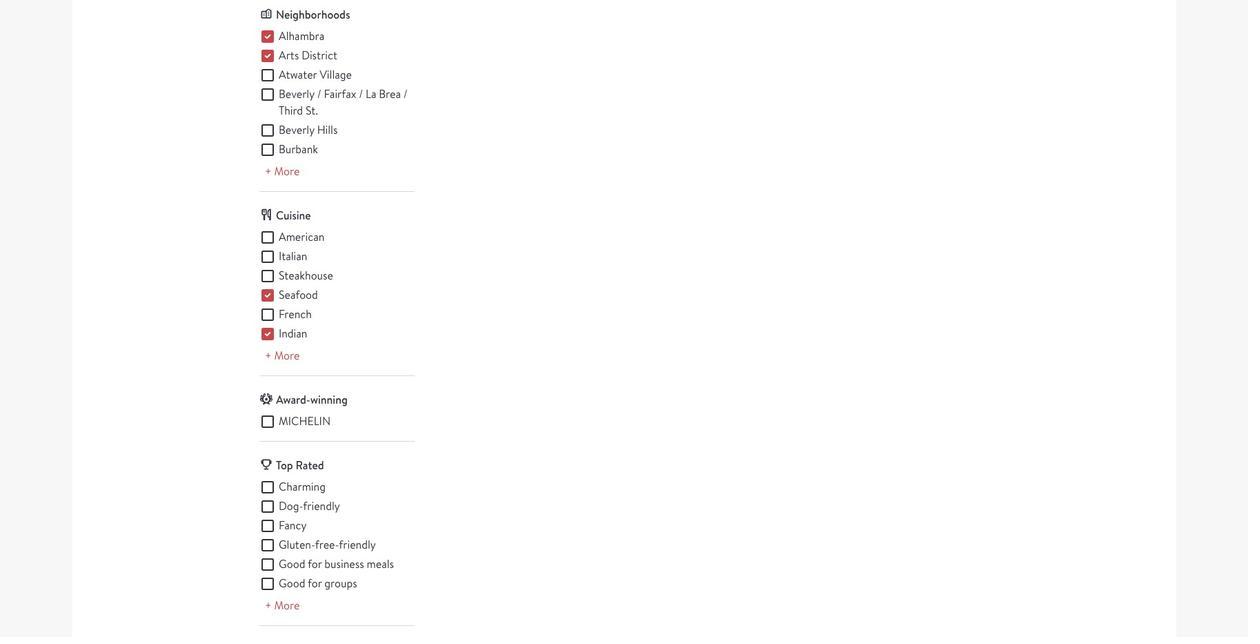 Task type: locate. For each thing, give the bounding box(es) containing it.
0 vertical spatial for
[[308, 557, 322, 571]]

3 / from the left
[[404, 87, 408, 101]]

+ more button down burbank
[[260, 163, 305, 180]]

2 beverly from the top
[[279, 123, 315, 137]]

beverly hills
[[279, 123, 338, 137]]

/
[[317, 87, 322, 101], [359, 87, 363, 101], [404, 87, 408, 101]]

for
[[308, 557, 322, 571], [308, 576, 322, 591]]

more down indian
[[274, 348, 300, 363]]

1 vertical spatial +
[[265, 348, 272, 363]]

groups
[[325, 576, 357, 591]]

3 more from the top
[[274, 598, 300, 613]]

beverly / fairfax / la brea / third st.
[[279, 87, 408, 118]]

2 + more from the top
[[265, 348, 300, 363]]

+ more down good for groups
[[265, 598, 300, 613]]

0 horizontal spatial /
[[317, 87, 322, 101]]

2 good from the top
[[279, 576, 305, 591]]

atwater
[[279, 67, 317, 82]]

/ left la
[[359, 87, 363, 101]]

+ for neighborhoods
[[265, 164, 272, 179]]

fancy
[[279, 518, 307, 533]]

more down burbank
[[274, 164, 300, 179]]

0 vertical spatial + more button
[[260, 163, 305, 180]]

1 vertical spatial beverly
[[279, 123, 315, 137]]

0 vertical spatial good
[[279, 557, 305, 571]]

2 vertical spatial +
[[265, 598, 272, 613]]

+ more for neighborhoods
[[265, 164, 300, 179]]

good for good for business meals
[[279, 557, 305, 571]]

1 / from the left
[[317, 87, 322, 101]]

1 vertical spatial good
[[279, 576, 305, 591]]

brea
[[379, 87, 401, 101]]

top rated group
[[260, 479, 415, 592]]

3 + from the top
[[265, 598, 272, 613]]

+ more
[[265, 164, 300, 179], [265, 348, 300, 363], [265, 598, 300, 613]]

neighborhoods
[[276, 7, 350, 22]]

2 + from the top
[[265, 348, 272, 363]]

friendly down charming
[[303, 499, 340, 513]]

/ up 'st.'
[[317, 87, 322, 101]]

more for top rated
[[274, 598, 300, 613]]

italian
[[279, 249, 308, 263]]

2 more from the top
[[274, 348, 300, 363]]

beverly inside beverly / fairfax / la brea / third st.
[[279, 87, 315, 101]]

good
[[279, 557, 305, 571], [279, 576, 305, 591]]

arts
[[279, 48, 299, 63]]

award-winning
[[276, 392, 348, 407]]

business
[[325, 557, 364, 571]]

1 + from the top
[[265, 164, 272, 179]]

0 vertical spatial beverly
[[279, 87, 315, 101]]

1 vertical spatial + more
[[265, 348, 300, 363]]

more
[[274, 164, 300, 179], [274, 348, 300, 363], [274, 598, 300, 613]]

alhambra
[[279, 29, 325, 43]]

seafood
[[279, 288, 318, 302]]

+ more button down good for groups
[[260, 598, 305, 614]]

friendly up business
[[339, 538, 376, 552]]

beverly
[[279, 87, 315, 101], [279, 123, 315, 137]]

cuisine
[[276, 208, 311, 223]]

friendly
[[303, 499, 340, 513], [339, 538, 376, 552]]

2 vertical spatial + more
[[265, 598, 300, 613]]

1 vertical spatial more
[[274, 348, 300, 363]]

1 vertical spatial friendly
[[339, 538, 376, 552]]

+ more button for top rated
[[260, 598, 305, 614]]

0 vertical spatial +
[[265, 164, 272, 179]]

free-
[[315, 538, 339, 552]]

2 horizontal spatial /
[[404, 87, 408, 101]]

1 more from the top
[[274, 164, 300, 179]]

winning
[[310, 392, 348, 407]]

0 vertical spatial friendly
[[303, 499, 340, 513]]

charming
[[279, 480, 326, 494]]

1 beverly from the top
[[279, 87, 315, 101]]

fairfax
[[324, 87, 356, 101]]

1 horizontal spatial /
[[359, 87, 363, 101]]

for left 'groups'
[[308, 576, 322, 591]]

1 vertical spatial + more button
[[260, 348, 305, 364]]

2 / from the left
[[359, 87, 363, 101]]

good for groups
[[279, 576, 357, 591]]

1 + more button from the top
[[260, 163, 305, 180]]

1 + more from the top
[[265, 164, 300, 179]]

3 + more button from the top
[[260, 598, 305, 614]]

3 + more from the top
[[265, 598, 300, 613]]

rated
[[296, 457, 324, 473]]

beverly up third
[[279, 87, 315, 101]]

2 for from the top
[[308, 576, 322, 591]]

+ more button down indian
[[260, 348, 305, 364]]

+ more down burbank
[[265, 164, 300, 179]]

for up good for groups
[[308, 557, 322, 571]]

2 + more button from the top
[[260, 348, 305, 364]]

gluten-free-friendly
[[279, 538, 376, 552]]

1 vertical spatial for
[[308, 576, 322, 591]]

0 vertical spatial more
[[274, 164, 300, 179]]

more down good for groups
[[274, 598, 300, 613]]

neighborhoods group
[[260, 28, 415, 158]]

1 for from the top
[[308, 557, 322, 571]]

1 good from the top
[[279, 557, 305, 571]]

+ more button
[[260, 163, 305, 180], [260, 348, 305, 364], [260, 598, 305, 614]]

0 vertical spatial + more
[[265, 164, 300, 179]]

2 vertical spatial more
[[274, 598, 300, 613]]

+ more down indian
[[265, 348, 300, 363]]

+
[[265, 164, 272, 179], [265, 348, 272, 363], [265, 598, 272, 613]]

/ right "brea"
[[404, 87, 408, 101]]

beverly for beverly / fairfax / la brea / third st.
[[279, 87, 315, 101]]

2 vertical spatial + more button
[[260, 598, 305, 614]]

beverly up burbank
[[279, 123, 315, 137]]



Task type: vqa. For each thing, say whether or not it's contained in the screenshot.


Task type: describe. For each thing, give the bounding box(es) containing it.
french
[[279, 307, 312, 321]]

atwater village
[[279, 67, 352, 82]]

american
[[279, 230, 325, 244]]

michelin
[[279, 414, 331, 428]]

+ more for top rated
[[265, 598, 300, 613]]

village
[[320, 67, 352, 82]]

more for cuisine
[[274, 348, 300, 363]]

la
[[366, 87, 377, 101]]

steakhouse
[[279, 268, 333, 283]]

award-
[[276, 392, 310, 407]]

district
[[302, 48, 338, 63]]

for for business
[[308, 557, 322, 571]]

good for business meals
[[279, 557, 394, 571]]

top
[[276, 457, 293, 473]]

+ more for cuisine
[[265, 348, 300, 363]]

arts district
[[279, 48, 338, 63]]

dog-friendly
[[279, 499, 340, 513]]

indian
[[279, 326, 308, 341]]

third
[[279, 103, 303, 118]]

gluten-
[[279, 538, 315, 552]]

top rated
[[276, 457, 324, 473]]

for for groups
[[308, 576, 322, 591]]

+ more button for cuisine
[[260, 348, 305, 364]]

meals
[[367, 557, 394, 571]]

st.
[[306, 103, 318, 118]]

dog-
[[279, 499, 303, 513]]

more for neighborhoods
[[274, 164, 300, 179]]

hills
[[317, 123, 338, 137]]

+ more button for neighborhoods
[[260, 163, 305, 180]]

+ for top rated
[[265, 598, 272, 613]]

cuisine group
[[260, 229, 415, 342]]

+ for cuisine
[[265, 348, 272, 363]]

good for good for groups
[[279, 576, 305, 591]]

beverly for beverly hills
[[279, 123, 315, 137]]

burbank
[[279, 142, 318, 156]]



